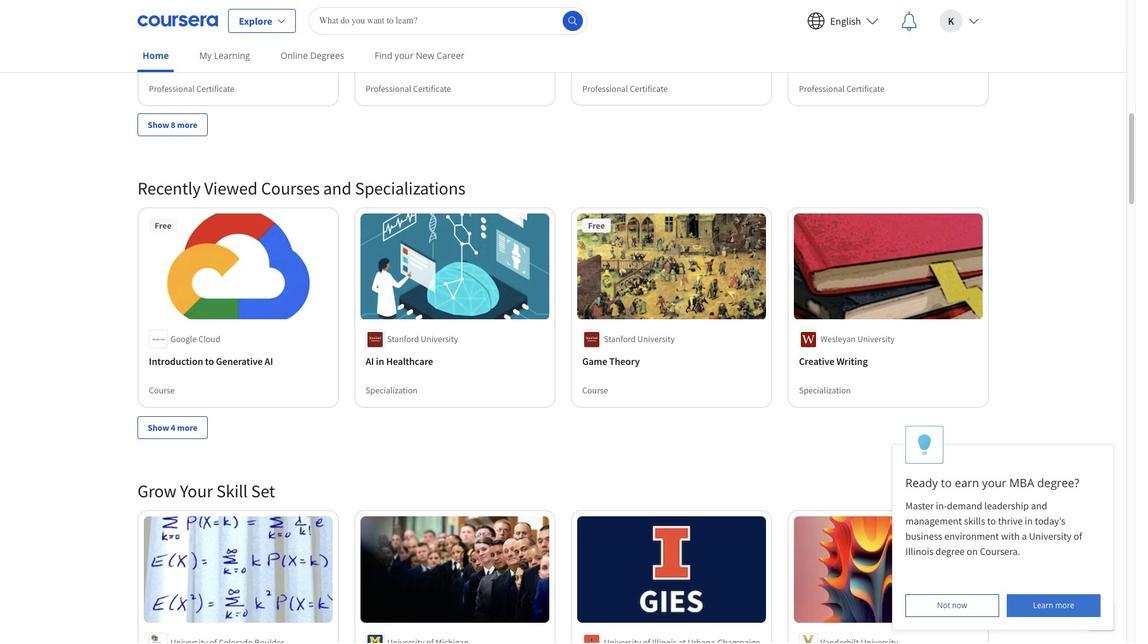 Task type: vqa. For each thing, say whether or not it's contained in the screenshot.
the Colorado related to Machine Learning, Network Analysis, Python Programming
no



Task type: locate. For each thing, give the bounding box(es) containing it.
google for google data analytics
[[149, 53, 179, 65]]

to right skills
[[988, 515, 997, 528]]

1 horizontal spatial and
[[1032, 500, 1048, 512]]

2 stanford from the left
[[604, 334, 636, 346]]

8
[[171, 119, 176, 131]]

university down today's
[[1030, 530, 1072, 543]]

stanford up theory
[[604, 334, 636, 346]]

to for ready
[[942, 476, 953, 491]]

with
[[1002, 530, 1021, 543]]

google up find
[[387, 31, 414, 43]]

analytics
[[203, 53, 242, 65]]

0 horizontal spatial and
[[323, 177, 352, 200]]

0 horizontal spatial specialization
[[366, 385, 418, 397]]

your right find
[[395, 49, 414, 62]]

in inside master in-demand leadership and management skills to thrive in today's business environment with a university of illinois degree on coursera.
[[1026, 515, 1034, 528]]

to down cloud
[[205, 356, 214, 368]]

google for google cloud
[[171, 334, 197, 346]]

show left 4
[[148, 422, 169, 434]]

to inside master in-demand leadership and management skills to thrive in today's business environment with a university of illinois degree on coursera.
[[988, 515, 997, 528]]

course down game
[[583, 385, 609, 397]]

and up today's
[[1032, 500, 1048, 512]]

in-
[[937, 500, 948, 512]]

google cloud
[[171, 334, 221, 346]]

illinois
[[906, 545, 934, 558]]

1 horizontal spatial ai
[[366, 356, 374, 368]]

skill
[[216, 480, 248, 503]]

0 horizontal spatial to
[[205, 356, 214, 368]]

0 vertical spatial in
[[376, 356, 384, 368]]

4 professional from the left
[[800, 83, 845, 94]]

0 vertical spatial show
[[148, 119, 169, 131]]

1 horizontal spatial your
[[983, 476, 1007, 491]]

2 vertical spatial more
[[1056, 601, 1075, 611]]

2 free from the left
[[588, 220, 605, 232]]

1 free from the left
[[155, 220, 172, 232]]

specializations
[[355, 177, 466, 200]]

4
[[171, 422, 176, 434]]

of
[[1075, 530, 1083, 543]]

ai in healthcare
[[366, 356, 433, 368]]

show inside 'most popular certificates collection' element
[[148, 119, 169, 131]]

in inside recently viewed courses and specializations collection element
[[376, 356, 384, 368]]

ai
[[265, 356, 273, 368], [366, 356, 374, 368]]

1 stanford from the left
[[387, 334, 419, 346]]

stanford university up healthcare
[[387, 334, 459, 346]]

2 horizontal spatial to
[[988, 515, 997, 528]]

1 horizontal spatial free
[[588, 220, 605, 232]]

1 ai from the left
[[265, 356, 273, 368]]

course
[[149, 385, 175, 397], [583, 385, 609, 397]]

specialization down ai in healthcare
[[366, 385, 418, 397]]

2 specialization from the left
[[800, 385, 852, 397]]

career
[[437, 49, 465, 62]]

stanford university for ai in healthcare
[[387, 334, 459, 346]]

free for game
[[588, 220, 605, 232]]

more inside recently viewed courses and specializations collection element
[[177, 422, 198, 434]]

show left 8
[[148, 119, 169, 131]]

introduction to generative ai
[[149, 356, 273, 368]]

0 horizontal spatial stanford
[[387, 334, 419, 346]]

university up creative writing link
[[858, 334, 895, 346]]

1 vertical spatial in
[[1026, 515, 1034, 528]]

0 vertical spatial to
[[205, 356, 214, 368]]

stanford
[[387, 334, 419, 346], [604, 334, 636, 346]]

google data analytics link
[[149, 52, 328, 67]]

and right courses
[[323, 177, 352, 200]]

2 professional certificate from the left
[[366, 83, 452, 94]]

stanford for theory
[[604, 334, 636, 346]]

1 vertical spatial your
[[983, 476, 1007, 491]]

project
[[398, 53, 429, 65]]

google left project
[[366, 53, 396, 65]]

show inside recently viewed courses and specializations collection element
[[148, 422, 169, 434]]

2 course from the left
[[583, 385, 609, 397]]

0 horizontal spatial in
[[376, 356, 384, 368]]

university for creative writing
[[858, 334, 895, 346]]

grow your skill set collection element
[[130, 460, 997, 644]]

1 vertical spatial more
[[177, 422, 198, 434]]

1 show from the top
[[148, 119, 169, 131]]

university up ai in healthcare link
[[421, 334, 459, 346]]

in left healthcare
[[376, 356, 384, 368]]

2 certificate from the left
[[413, 83, 452, 94]]

1 horizontal spatial specialization
[[800, 385, 852, 397]]

explore
[[239, 14, 272, 27]]

1 horizontal spatial course
[[583, 385, 609, 397]]

1 horizontal spatial stanford
[[604, 334, 636, 346]]

show 8 more
[[148, 119, 198, 131]]

google project management:
[[366, 53, 490, 65]]

google
[[387, 31, 414, 43], [149, 53, 179, 65], [366, 53, 396, 65], [171, 334, 197, 346]]

leadership
[[985, 500, 1030, 512]]

grow
[[138, 480, 177, 503]]

learn
[[1034, 601, 1054, 611]]

to inside recently viewed courses and specializations collection element
[[205, 356, 214, 368]]

in
[[376, 356, 384, 368], [1026, 515, 1034, 528]]

my learning link
[[194, 41, 255, 70]]

more inside 'most popular certificates collection' element
[[177, 119, 198, 131]]

alice element
[[893, 426, 1115, 631]]

university
[[421, 334, 459, 346], [638, 334, 675, 346], [858, 334, 895, 346], [1030, 530, 1072, 543]]

to
[[205, 356, 214, 368], [942, 476, 953, 491], [988, 515, 997, 528]]

1 horizontal spatial in
[[1026, 515, 1034, 528]]

your
[[180, 480, 213, 503]]

show
[[148, 119, 169, 131], [148, 422, 169, 434]]

0 horizontal spatial course
[[149, 385, 175, 397]]

1 vertical spatial and
[[1032, 500, 1048, 512]]

1 vertical spatial to
[[942, 476, 953, 491]]

ai left healthcare
[[366, 356, 374, 368]]

1 horizontal spatial stanford university
[[604, 334, 675, 346]]

learn more link
[[1008, 595, 1101, 618]]

certificate
[[197, 83, 235, 94], [413, 83, 452, 94], [630, 83, 668, 94], [847, 83, 885, 94]]

learn more
[[1034, 601, 1075, 611]]

your up leadership
[[983, 476, 1007, 491]]

specialization for writing
[[800, 385, 852, 397]]

not
[[938, 601, 951, 611]]

your
[[395, 49, 414, 62], [983, 476, 1007, 491]]

game
[[583, 356, 608, 368]]

stanford university for game theory
[[604, 334, 675, 346]]

google for google project management:
[[366, 53, 396, 65]]

2 show from the top
[[148, 422, 169, 434]]

coursera.
[[981, 545, 1021, 558]]

specialization down creative
[[800, 385, 852, 397]]

2 vertical spatial to
[[988, 515, 997, 528]]

creative
[[800, 356, 835, 368]]

None search field
[[309, 7, 588, 35]]

3 professional certificate from the left
[[583, 83, 668, 94]]

course down introduction
[[149, 385, 175, 397]]

and inside master in-demand leadership and management skills to thrive in today's business environment with a university of illinois degree on coursera.
[[1032, 500, 1048, 512]]

google inside google project management: link
[[366, 53, 396, 65]]

google up introduction
[[171, 334, 197, 346]]

0 vertical spatial your
[[395, 49, 414, 62]]

more right learn
[[1056, 601, 1075, 611]]

demand
[[948, 500, 983, 512]]

google left data
[[149, 53, 179, 65]]

more right 8
[[177, 119, 198, 131]]

in up a
[[1026, 515, 1034, 528]]

stanford university up theory
[[604, 334, 675, 346]]

wesleyan university
[[821, 334, 895, 346]]

stanford university
[[387, 334, 459, 346], [604, 334, 675, 346]]

4 professional certificate from the left
[[800, 83, 885, 94]]

writing
[[837, 356, 869, 368]]

university up game theory "link" on the right of the page
[[638, 334, 675, 346]]

google inside google data analytics link
[[149, 53, 179, 65]]

ready
[[906, 476, 939, 491]]

1 horizontal spatial to
[[942, 476, 953, 491]]

2 ai from the left
[[366, 356, 374, 368]]

1 certificate from the left
[[197, 83, 235, 94]]

show for show 4 more
[[148, 422, 169, 434]]

healthcare
[[386, 356, 433, 368]]

professional
[[149, 83, 195, 94], [366, 83, 412, 94], [583, 83, 629, 94], [800, 83, 845, 94]]

ai right "generative"
[[265, 356, 273, 368]]

stanford up ai in healthcare
[[387, 334, 419, 346]]

2 stanford university from the left
[[604, 334, 675, 346]]

more
[[177, 119, 198, 131], [177, 422, 198, 434], [1056, 601, 1075, 611]]

ai in healthcare link
[[366, 354, 545, 370]]

your inside alice element
[[983, 476, 1007, 491]]

to left earn
[[942, 476, 953, 491]]

more right 4
[[177, 422, 198, 434]]

0 horizontal spatial free
[[155, 220, 172, 232]]

learning
[[214, 49, 250, 62]]

professional certificate
[[149, 83, 235, 94], [366, 83, 452, 94], [583, 83, 668, 94], [800, 83, 885, 94]]

a
[[1023, 530, 1028, 543]]

google project management: link
[[366, 52, 545, 67]]

1 vertical spatial show
[[148, 422, 169, 434]]

master in-demand leadership and management skills to thrive in today's business environment with a university of illinois degree on coursera.
[[906, 500, 1085, 558]]

google inside recently viewed courses and specializations collection element
[[171, 334, 197, 346]]

to for introduction
[[205, 356, 214, 368]]

help center image
[[1094, 611, 1110, 626]]

0 horizontal spatial ai
[[265, 356, 273, 368]]

show 8 more button
[[138, 114, 208, 136]]

theory
[[610, 356, 640, 368]]

my
[[199, 49, 212, 62]]

1 stanford university from the left
[[387, 334, 459, 346]]

1 course from the left
[[149, 385, 175, 397]]

1 specialization from the left
[[366, 385, 418, 397]]

mba
[[1010, 476, 1035, 491]]

0 horizontal spatial stanford university
[[387, 334, 459, 346]]

lightbulb tip image
[[918, 434, 932, 456]]

2 professional from the left
[[366, 83, 412, 94]]

0 vertical spatial more
[[177, 119, 198, 131]]



Task type: describe. For each thing, give the bounding box(es) containing it.
viewed
[[204, 177, 258, 200]]

course for introduction
[[149, 385, 175, 397]]

creative writing
[[800, 356, 869, 368]]

on
[[967, 545, 979, 558]]

online
[[281, 49, 308, 62]]

recently viewed courses and specializations collection element
[[130, 157, 997, 460]]

recently viewed courses and specializations
[[138, 177, 466, 200]]

find your new career
[[375, 49, 465, 62]]

introduction
[[149, 356, 203, 368]]

not now
[[938, 601, 968, 611]]

today's
[[1036, 515, 1066, 528]]

creative writing link
[[800, 354, 978, 370]]

0 horizontal spatial your
[[395, 49, 414, 62]]

3 certificate from the left
[[630, 83, 668, 94]]

not now button
[[906, 595, 1000, 618]]

english
[[831, 14, 862, 27]]

explore button
[[228, 9, 296, 33]]

4 certificate from the left
[[847, 83, 885, 94]]

1 professional certificate from the left
[[149, 83, 235, 94]]

master
[[906, 500, 935, 512]]

earn
[[956, 476, 980, 491]]

ready to earn your mba degree?
[[906, 476, 1080, 491]]

show 4 more button
[[138, 417, 208, 439]]

data
[[181, 53, 201, 65]]

coursera image
[[138, 10, 218, 31]]

degree?
[[1038, 476, 1080, 491]]

cloud
[[199, 334, 221, 346]]

k button
[[930, 0, 990, 41]]

stanford for in
[[387, 334, 419, 346]]

recently
[[138, 177, 201, 200]]

courses
[[261, 177, 320, 200]]

online degrees
[[281, 49, 344, 62]]

home
[[143, 49, 169, 62]]

university for ai in healthcare
[[421, 334, 459, 346]]

english button
[[798, 0, 890, 41]]

1 professional from the left
[[149, 83, 195, 94]]

degrees
[[310, 49, 344, 62]]

What do you want to learn? text field
[[309, 7, 588, 35]]

google data analytics
[[149, 53, 242, 65]]

specialization for in
[[366, 385, 418, 397]]

management
[[906, 515, 963, 528]]

game theory link
[[583, 354, 762, 370]]

game theory
[[583, 356, 640, 368]]

wesleyan
[[821, 334, 856, 346]]

new
[[416, 49, 435, 62]]

google for google
[[387, 31, 414, 43]]

3 professional from the left
[[583, 83, 629, 94]]

my learning
[[199, 49, 250, 62]]

more for show 8 more
[[177, 119, 198, 131]]

course for game
[[583, 385, 609, 397]]

generative
[[216, 356, 263, 368]]

k
[[949, 14, 955, 27]]

university for game theory
[[638, 334, 675, 346]]

more for show 4 more
[[177, 422, 198, 434]]

show for show 8 more
[[148, 119, 169, 131]]

0 vertical spatial and
[[323, 177, 352, 200]]

find
[[375, 49, 393, 62]]

find your new career link
[[370, 41, 470, 70]]

most popular certificates collection element
[[130, 0, 997, 157]]

show 4 more
[[148, 422, 198, 434]]

management:
[[431, 53, 490, 65]]

skills
[[965, 515, 986, 528]]

introduction to generative ai link
[[149, 354, 328, 370]]

more inside alice element
[[1056, 601, 1075, 611]]

environment
[[945, 530, 1000, 543]]

free for introduction
[[155, 220, 172, 232]]

now
[[953, 601, 968, 611]]

grow your skill set
[[138, 480, 275, 503]]

degree
[[936, 545, 965, 558]]

business
[[906, 530, 943, 543]]

set
[[251, 480, 275, 503]]

home link
[[138, 41, 174, 72]]

online degrees link
[[276, 41, 350, 70]]

thrive
[[999, 515, 1024, 528]]

university inside master in-demand leadership and management skills to thrive in today's business environment with a university of illinois degree on coursera.
[[1030, 530, 1072, 543]]



